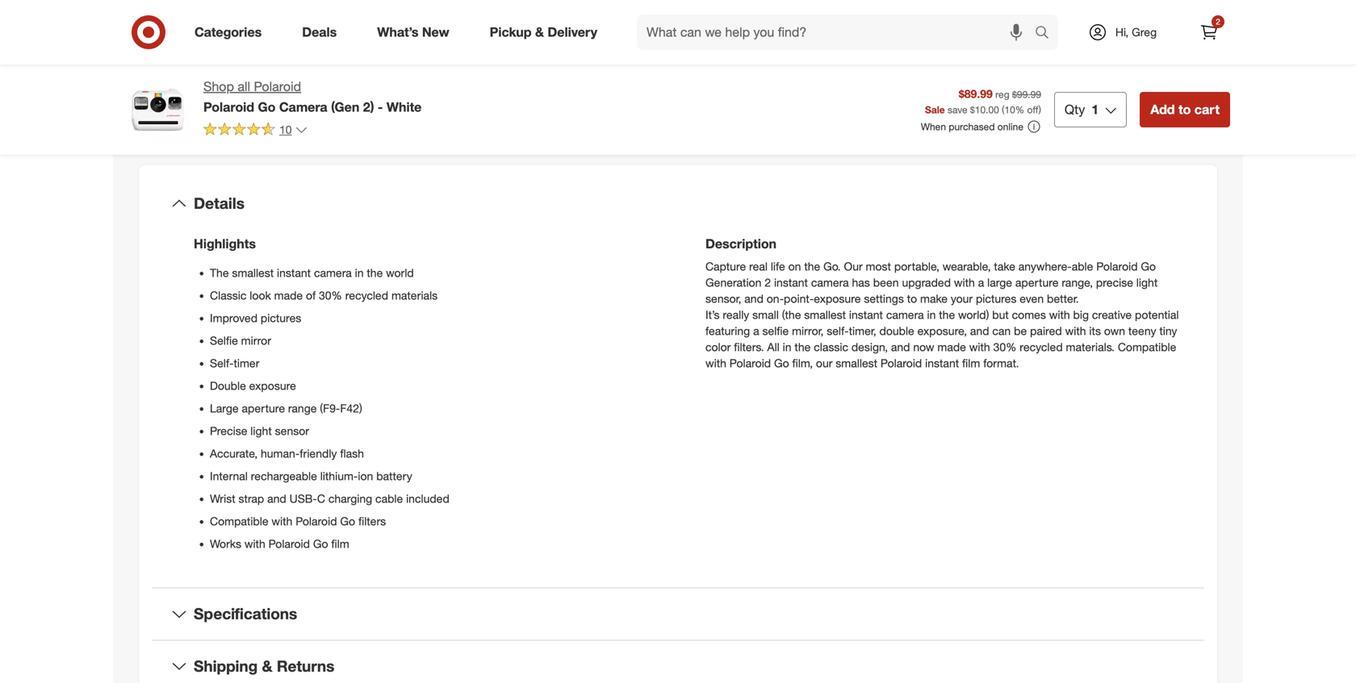 Task type: vqa. For each thing, say whether or not it's contained in the screenshot.
Specifications
yes



Task type: locate. For each thing, give the bounding box(es) containing it.
10
[[1005, 104, 1015, 116], [279, 123, 292, 137]]

to inside the description capture real life on the go. our most portable, wearable, take anywhere-able polaroid go generation 2 instant camera has been upgraded with a large aperture range, precise light sensor, and on-point-exposure settings to make your pictures even better. it's really small (the smallest instant camera in the world) but comes with big creative potential featuring a selfie mirror, self-timer, double exposure, and can be paired with its own teeny tiny color filters. all in the classic design, and now made with 30% recycled materials. compatible with polaroid go film, our smallest polaroid instant film format.
[[907, 292, 917, 306]]

& left returns
[[262, 657, 273, 676]]

0 horizontal spatial exposure
[[249, 379, 296, 393]]

go down 'all'
[[774, 356, 789, 371]]

hi,
[[1116, 25, 1129, 39]]

in right 'all'
[[783, 340, 792, 354]]

compatible inside the description capture real life on the go. our most portable, wearable, take anywhere-able polaroid go generation 2 instant camera has been upgraded with a large aperture range, precise light sensor, and on-point-exposure settings to make your pictures even better. it's really small (the smallest instant camera in the world) but comes with big creative potential featuring a selfie mirror, self-timer, double exposure, and can be paired with its own teeny tiny color filters. all in the classic design, and now made with 30% recycled materials. compatible with polaroid go film, our smallest polaroid instant film format.
[[1118, 340, 1177, 354]]

made
[[274, 289, 303, 303], [938, 340, 966, 354]]

pictures down large
[[976, 292, 1017, 306]]

camera down the go.
[[811, 276, 849, 290]]

specifications button
[[152, 589, 1204, 640]]

included
[[406, 492, 449, 506]]

0 vertical spatial 10
[[1005, 104, 1015, 116]]

light right precise
[[1137, 276, 1158, 290]]

generation
[[706, 276, 762, 290]]

0 horizontal spatial light
[[251, 424, 272, 438]]

1 vertical spatial in
[[927, 308, 936, 322]]

and down double
[[891, 340, 910, 354]]

filters.
[[734, 340, 764, 354]]

1 horizontal spatial compatible
[[1118, 340, 1177, 354]]

1 vertical spatial 2
[[765, 276, 771, 290]]

0 vertical spatial compatible
[[1118, 340, 1177, 354]]

search button
[[1028, 15, 1067, 53]]

and down world)
[[970, 324, 989, 338]]

big
[[1073, 308, 1089, 322]]

1 vertical spatial 10
[[279, 123, 292, 137]]

1 vertical spatial compatible
[[210, 515, 268, 529]]

0 horizontal spatial in
[[355, 266, 364, 280]]

recycled down world
[[345, 289, 388, 303]]

what's new
[[377, 24, 449, 40]]

& inside dropdown button
[[262, 657, 273, 676]]

1 vertical spatial to
[[907, 292, 917, 306]]

0 vertical spatial light
[[1137, 276, 1158, 290]]

categories link
[[181, 15, 282, 50]]

exposure
[[814, 292, 861, 306], [249, 379, 296, 393]]

film left format. at the right bottom of the page
[[962, 356, 980, 371]]

go up potential
[[1141, 260, 1156, 274]]

1 vertical spatial 30%
[[993, 340, 1017, 354]]

wrist
[[210, 492, 235, 506]]

shipping & returns
[[194, 657, 335, 676]]

to down upgraded
[[907, 292, 917, 306]]

polaroid down compatible with polaroid go filters
[[269, 537, 310, 551]]

camera up double
[[886, 308, 924, 322]]

greg
[[1132, 25, 1157, 39]]

teeny
[[1129, 324, 1156, 338]]

wrist strap and usb-c charging cable included
[[210, 492, 449, 506]]

description capture real life on the go. our most portable, wearable, take anywhere-able polaroid go generation 2 instant camera has been upgraded with a large aperture range, precise light sensor, and on-point-exposure settings to make your pictures even better. it's really small (the smallest instant camera in the world) but comes with big creative potential featuring a selfie mirror, self-timer, double exposure, and can be paired with its own teeny tiny color filters. all in the classic design, and now made with 30% recycled materials. compatible with polaroid go film, our smallest polaroid instant film format.
[[706, 236, 1179, 371]]

0 horizontal spatial 30%
[[319, 289, 342, 303]]

compatible
[[1118, 340, 1177, 354], [210, 515, 268, 529]]

friendly
[[300, 447, 337, 461]]

sensor,
[[706, 292, 741, 306]]

1 vertical spatial made
[[938, 340, 966, 354]]

0 horizontal spatial &
[[262, 657, 273, 676]]

2 horizontal spatial camera
[[886, 308, 924, 322]]

2 up on- at the right
[[765, 276, 771, 290]]

0 horizontal spatial 10
[[279, 123, 292, 137]]

0 vertical spatial 30%
[[319, 289, 342, 303]]

in down the make
[[927, 308, 936, 322]]

smallest down design,
[[836, 356, 878, 371]]

1 vertical spatial &
[[262, 657, 273, 676]]

small
[[753, 308, 779, 322]]

exposure down 'has'
[[814, 292, 861, 306]]

images
[[406, 65, 448, 80]]

1 horizontal spatial exposure
[[814, 292, 861, 306]]

1 horizontal spatial 10
[[1005, 104, 1015, 116]]

accurate,
[[210, 447, 258, 461]]

& for pickup
[[535, 24, 544, 40]]

camera up classic look made of 30% recycled materials
[[314, 266, 352, 280]]

0 vertical spatial made
[[274, 289, 303, 303]]

0 vertical spatial recycled
[[345, 289, 388, 303]]

to right "add"
[[1179, 102, 1191, 117]]

0 vertical spatial a
[[978, 276, 984, 290]]

compatible down strap
[[210, 515, 268, 529]]

pictures down look
[[261, 311, 301, 325]]

a up the filters.
[[753, 324, 759, 338]]

1 horizontal spatial in
[[783, 340, 792, 354]]

0 horizontal spatial pictures
[[261, 311, 301, 325]]

1 horizontal spatial 2
[[1216, 17, 1220, 27]]

made left of
[[274, 289, 303, 303]]

world
[[386, 266, 414, 280]]

30% down can
[[993, 340, 1017, 354]]

with down better.
[[1049, 308, 1070, 322]]

smallest up look
[[232, 266, 274, 280]]

pictures inside the description capture real life on the go. our most portable, wearable, take anywhere-able polaroid go generation 2 instant camera has been upgraded with a large aperture range, precise light sensor, and on-point-exposure settings to make your pictures even better. it's really small (the smallest instant camera in the world) but comes with big creative potential featuring a selfie mirror, self-timer, double exposure, and can be paired with its own teeny tiny color filters. all in the classic design, and now made with 30% recycled materials. compatible with polaroid go film, our smallest polaroid instant film format.
[[976, 292, 1017, 306]]

exposure up large aperture range (f9-f42)
[[249, 379, 296, 393]]

qty 1
[[1065, 102, 1099, 117]]

returns
[[277, 657, 335, 676]]

&
[[535, 24, 544, 40], [262, 657, 273, 676]]

instant
[[277, 266, 311, 280], [774, 276, 808, 290], [849, 308, 883, 322], [925, 356, 959, 371]]

online
[[998, 121, 1024, 133]]

$89.99 reg $99.99 sale save $ 10.00 ( 10 % off )
[[925, 87, 1041, 116]]

go.
[[824, 260, 841, 274]]

the
[[210, 266, 229, 280]]

0 horizontal spatial recycled
[[345, 289, 388, 303]]

aperture up 'even' in the top right of the page
[[1015, 276, 1059, 290]]

sponsored
[[1183, 61, 1230, 73]]

large
[[987, 276, 1012, 290]]

smallest up self-
[[804, 308, 846, 322]]

highlights
[[194, 236, 256, 252]]

polaroid go camera (gen 2) - white, 5 of 8 image
[[399, 0, 659, 42]]

30%
[[319, 289, 342, 303], [993, 340, 1017, 354]]

1 horizontal spatial &
[[535, 24, 544, 40]]

0 vertical spatial to
[[1179, 102, 1191, 117]]

self-timer
[[210, 356, 259, 371]]

improved pictures
[[210, 311, 301, 325]]

settings
[[864, 292, 904, 306]]

and
[[745, 292, 764, 306], [970, 324, 989, 338], [891, 340, 910, 354], [267, 492, 286, 506]]

made down exposure,
[[938, 340, 966, 354]]

internal rechargeable lithium-ion battery
[[210, 469, 412, 484]]

0 horizontal spatial film
[[331, 537, 349, 551]]

0 horizontal spatial 2
[[765, 276, 771, 290]]

even
[[1020, 292, 1044, 306]]

compatible down teeny
[[1118, 340, 1177, 354]]

the smallest instant camera in the world
[[210, 266, 414, 280]]

0 vertical spatial &
[[535, 24, 544, 40]]

show
[[337, 65, 369, 80]]

the
[[804, 260, 820, 274], [367, 266, 383, 280], [939, 308, 955, 322], [795, 340, 811, 354]]

camera
[[314, 266, 352, 280], [811, 276, 849, 290], [886, 308, 924, 322]]

2 up sponsored
[[1216, 17, 1220, 27]]

0 vertical spatial smallest
[[232, 266, 274, 280]]

more
[[373, 65, 403, 80]]

& right 'pickup'
[[535, 24, 544, 40]]

look
[[250, 289, 271, 303]]

with down color
[[706, 356, 727, 371]]

large aperture range (f9-f42)
[[210, 402, 362, 416]]

film inside the description capture real life on the go. our most portable, wearable, take anywhere-able polaroid go generation 2 instant camera has been upgraded with a large aperture range, precise light sensor, and on-point-exposure settings to make your pictures even better. it's really small (the smallest instant camera in the world) but comes with big creative potential featuring a selfie mirror, self-timer, double exposure, and can be paired with its own teeny tiny color filters. all in the classic design, and now made with 30% recycled materials. compatible with polaroid go film, our smallest polaroid instant film format.
[[962, 356, 980, 371]]

to inside button
[[1179, 102, 1191, 117]]

1 horizontal spatial to
[[1179, 102, 1191, 117]]

polaroid down c
[[296, 515, 337, 529]]

add to cart
[[1151, 102, 1220, 117]]

search
[[1028, 26, 1067, 42]]

light up human-
[[251, 424, 272, 438]]

0 vertical spatial exposure
[[814, 292, 861, 306]]

(the
[[782, 308, 801, 322]]

1 horizontal spatial light
[[1137, 276, 1158, 290]]

aperture
[[1015, 276, 1059, 290], [242, 402, 285, 416]]

polaroid down the filters.
[[730, 356, 771, 371]]

c
[[317, 492, 325, 506]]

30% right of
[[319, 289, 342, 303]]

2 vertical spatial in
[[783, 340, 792, 354]]

polaroid down 'shop'
[[203, 99, 254, 115]]

0 vertical spatial pictures
[[976, 292, 1017, 306]]

a left large
[[978, 276, 984, 290]]

polaroid go camera (gen 2) - white, 4 of 8 image
[[126, 0, 386, 42]]

pictures
[[976, 292, 1017, 306], [261, 311, 301, 325]]

shop all polaroid polaroid go camera (gen 2) - white
[[203, 79, 422, 115]]

-
[[378, 99, 383, 115]]

0 horizontal spatial compatible
[[210, 515, 268, 529]]

film down charging
[[331, 537, 349, 551]]

on
[[788, 260, 801, 274]]

$89.99
[[959, 87, 993, 101]]

polaroid down now
[[881, 356, 922, 371]]

aperture up precise light sensor
[[242, 402, 285, 416]]

1 horizontal spatial recycled
[[1020, 340, 1063, 354]]

2 inside the description capture real life on the go. our most portable, wearable, take anywhere-able polaroid go generation 2 instant camera has been upgraded with a large aperture range, precise light sensor, and on-point-exposure settings to make your pictures even better. it's really small (the smallest instant camera in the world) but comes with big creative potential featuring a selfie mirror, self-timer, double exposure, and can be paired with its own teeny tiny color filters. all in the classic design, and now made with 30% recycled materials. compatible with polaroid go film, our smallest polaroid instant film format.
[[765, 276, 771, 290]]

0 vertical spatial film
[[962, 356, 980, 371]]

and up "small" on the right top of page
[[745, 292, 764, 306]]

1 horizontal spatial film
[[962, 356, 980, 371]]

cart
[[1195, 102, 1220, 117]]

1 horizontal spatial made
[[938, 340, 966, 354]]

2)
[[363, 99, 374, 115]]

timer
[[234, 356, 259, 371]]

can
[[992, 324, 1011, 338]]

strap
[[239, 492, 264, 506]]

go up 10 link
[[258, 99, 276, 115]]

format.
[[983, 356, 1019, 371]]

portable,
[[894, 260, 940, 274]]

light inside the description capture real life on the go. our most portable, wearable, take anywhere-able polaroid go generation 2 instant camera has been upgraded with a large aperture range, precise light sensor, and on-point-exposure settings to make your pictures even better. it's really small (the smallest instant camera in the world) but comes with big creative potential featuring a selfie mirror, self-timer, double exposure, and can be paired with its own teeny tiny color filters. all in the classic design, and now made with 30% recycled materials. compatible with polaroid go film, our smallest polaroid instant film format.
[[1137, 276, 1158, 290]]

1 vertical spatial recycled
[[1020, 340, 1063, 354]]

10 down camera on the top of page
[[279, 123, 292, 137]]

0 horizontal spatial aperture
[[242, 402, 285, 416]]

30% inside the description capture real life on the go. our most portable, wearable, take anywhere-able polaroid go generation 2 instant camera has been upgraded with a large aperture range, precise light sensor, and on-point-exposure settings to make your pictures even better. it's really small (the smallest instant camera in the world) but comes with big creative potential featuring a selfie mirror, self-timer, double exposure, and can be paired with its own teeny tiny color filters. all in the classic design, and now made with 30% recycled materials. compatible with polaroid go film, our smallest polaroid instant film format.
[[993, 340, 1017, 354]]

0 vertical spatial aperture
[[1015, 276, 1059, 290]]

pickup
[[490, 24, 532, 40]]

selfie mirror
[[210, 334, 271, 348]]

aperture inside the description capture real life on the go. our most portable, wearable, take anywhere-able polaroid go generation 2 instant camera has been upgraded with a large aperture range, precise light sensor, and on-point-exposure settings to make your pictures even better. it's really small (the smallest instant camera in the world) but comes with big creative potential featuring a selfie mirror, self-timer, double exposure, and can be paired with its own teeny tiny color filters. all in the classic design, and now made with 30% recycled materials. compatible with polaroid go film, our smallest polaroid instant film format.
[[1015, 276, 1059, 290]]

1 horizontal spatial aperture
[[1015, 276, 1059, 290]]

1 vertical spatial a
[[753, 324, 759, 338]]

1 horizontal spatial 30%
[[993, 340, 1017, 354]]

ion
[[358, 469, 373, 484]]

0 horizontal spatial camera
[[314, 266, 352, 280]]

sale
[[925, 104, 945, 116]]

usb-
[[290, 492, 317, 506]]

in
[[355, 266, 364, 280], [927, 308, 936, 322], [783, 340, 792, 354]]

1 horizontal spatial pictures
[[976, 292, 1017, 306]]

when purchased online
[[921, 121, 1024, 133]]

with right works
[[244, 537, 265, 551]]

recycled down paired on the top right of the page
[[1020, 340, 1063, 354]]

1 vertical spatial smallest
[[804, 308, 846, 322]]

polaroid up camera on the top of page
[[254, 79, 301, 94]]

10 down reg
[[1005, 104, 1015, 116]]

better.
[[1047, 292, 1079, 306]]

0 horizontal spatial to
[[907, 292, 917, 306]]

in left world
[[355, 266, 364, 280]]

to
[[1179, 102, 1191, 117], [907, 292, 917, 306]]

$
[[970, 104, 975, 116]]

delivery
[[548, 24, 597, 40]]



Task type: describe. For each thing, give the bounding box(es) containing it.
wearable,
[[943, 260, 991, 274]]

details button
[[152, 178, 1204, 230]]

now
[[913, 340, 934, 354]]

precise
[[210, 424, 247, 438]]

1 vertical spatial film
[[331, 537, 349, 551]]

human-
[[261, 447, 300, 461]]

go inside "shop all polaroid polaroid go camera (gen 2) - white"
[[258, 99, 276, 115]]

the left world
[[367, 266, 383, 280]]

all
[[238, 79, 250, 94]]

(f9-
[[320, 402, 340, 416]]

featuring
[[706, 324, 750, 338]]

capture
[[706, 260, 746, 274]]

upgraded
[[902, 276, 951, 290]]

1 vertical spatial pictures
[[261, 311, 301, 325]]

1 vertical spatial exposure
[[249, 379, 296, 393]]

instant down the on
[[774, 276, 808, 290]]

cable
[[375, 492, 403, 506]]

white
[[387, 99, 422, 115]]

show more images
[[337, 65, 448, 80]]

charging
[[328, 492, 372, 506]]

the right the on
[[804, 260, 820, 274]]

range,
[[1062, 276, 1093, 290]]

0 horizontal spatial a
[[753, 324, 759, 338]]

details
[[194, 194, 245, 213]]

tiny
[[1160, 324, 1177, 338]]

new
[[422, 24, 449, 40]]

filters
[[358, 515, 386, 529]]

selfie
[[762, 324, 789, 338]]

reg
[[996, 88, 1010, 101]]

compatible with polaroid go filters
[[210, 515, 386, 529]]

1 horizontal spatial a
[[978, 276, 984, 290]]

range
[[288, 402, 317, 416]]

go down compatible with polaroid go filters
[[313, 537, 328, 551]]

exposure inside the description capture real life on the go. our most portable, wearable, take anywhere-able polaroid go generation 2 instant camera has been upgraded with a large aperture range, precise light sensor, and on-point-exposure settings to make your pictures even better. it's really small (the smallest instant camera in the world) but comes with big creative potential featuring a selfie mirror, self-timer, double exposure, and can be paired with its own teeny tiny color filters. all in the classic design, and now made with 30% recycled materials. compatible with polaroid go film, our smallest polaroid instant film format.
[[814, 292, 861, 306]]

what's
[[377, 24, 419, 40]]

rechargeable
[[251, 469, 317, 484]]

improved
[[210, 311, 258, 325]]

selfie
[[210, 334, 238, 348]]

really
[[723, 308, 749, 322]]

categories
[[195, 24, 262, 40]]

color
[[706, 340, 731, 354]]

add to cart button
[[1140, 92, 1230, 128]]

polaroid up precise
[[1097, 260, 1138, 274]]

instant up of
[[277, 266, 311, 280]]

mirror,
[[792, 324, 824, 338]]

with up works with polaroid go film
[[272, 515, 292, 529]]

0 vertical spatial 2
[[1216, 17, 1220, 27]]

shipping
[[194, 657, 258, 676]]

real
[[749, 260, 768, 274]]

pickup & delivery
[[490, 24, 597, 40]]

instant down now
[[925, 356, 959, 371]]

1 vertical spatial aperture
[[242, 402, 285, 416]]

our
[[844, 260, 863, 274]]

flash
[[340, 447, 364, 461]]

0 vertical spatial in
[[355, 266, 364, 280]]

double exposure
[[210, 379, 296, 393]]

2 link
[[1192, 15, 1227, 50]]

f42)
[[340, 402, 362, 416]]

double
[[210, 379, 246, 393]]

made inside the description capture real life on the go. our most portable, wearable, take anywhere-able polaroid go generation 2 instant camera has been upgraded with a large aperture range, precise light sensor, and on-point-exposure settings to make your pictures even better. it's really small (the smallest instant camera in the world) but comes with big creative potential featuring a selfie mirror, self-timer, double exposure, and can be paired with its own teeny tiny color filters. all in the classic design, and now made with 30% recycled materials. compatible with polaroid go film, our smallest polaroid instant film format.
[[938, 340, 966, 354]]

shop
[[203, 79, 234, 94]]

anywhere-
[[1019, 260, 1072, 274]]

qty
[[1065, 102, 1085, 117]]

go down charging
[[340, 515, 355, 529]]

2 horizontal spatial in
[[927, 308, 936, 322]]

classic
[[814, 340, 848, 354]]

pickup & delivery link
[[476, 15, 618, 50]]

shipping & returns button
[[152, 641, 1204, 684]]

instant up timer, at the top of the page
[[849, 308, 883, 322]]

What can we help you find? suggestions appear below search field
[[637, 15, 1039, 50]]

on-
[[767, 292, 784, 306]]

2 vertical spatial smallest
[[836, 356, 878, 371]]

1 vertical spatial light
[[251, 424, 272, 438]]

precise
[[1096, 276, 1133, 290]]

what's new link
[[363, 15, 470, 50]]

large
[[210, 402, 239, 416]]

paired
[[1030, 324, 1062, 338]]

image gallery element
[[126, 0, 659, 90]]

image of polaroid go camera (gen 2) - white image
[[126, 78, 191, 142]]

specifications
[[194, 605, 297, 624]]

& for shipping
[[262, 657, 273, 676]]

its
[[1089, 324, 1101, 338]]

mirror
[[241, 334, 271, 348]]

been
[[873, 276, 899, 290]]

creative
[[1092, 308, 1132, 322]]

advertisement region
[[698, 0, 1230, 60]]

$99.99
[[1012, 88, 1041, 101]]

with up format. at the right bottom of the page
[[969, 340, 990, 354]]

%
[[1015, 104, 1025, 116]]

hi, greg
[[1116, 25, 1157, 39]]

(gen
[[331, 99, 360, 115]]

with down 'wearable,'
[[954, 276, 975, 290]]

(
[[1002, 104, 1005, 116]]

most
[[866, 260, 891, 274]]

0 horizontal spatial made
[[274, 289, 303, 303]]

works with polaroid go film
[[210, 537, 349, 551]]

of
[[306, 289, 316, 303]]

film,
[[792, 356, 813, 371]]

potential
[[1135, 308, 1179, 322]]

timer,
[[849, 324, 876, 338]]

lithium-
[[320, 469, 358, 484]]

and down "rechargeable"
[[267, 492, 286, 506]]

design,
[[852, 340, 888, 354]]

10 inside $89.99 reg $99.99 sale save $ 10.00 ( 10 % off )
[[1005, 104, 1015, 116]]

1 horizontal spatial camera
[[811, 276, 849, 290]]

self-
[[210, 356, 234, 371]]

deals
[[302, 24, 337, 40]]

the up exposure,
[[939, 308, 955, 322]]

comes
[[1012, 308, 1046, 322]]

when
[[921, 121, 946, 133]]

accurate, human-friendly flash
[[210, 447, 364, 461]]

the up film,
[[795, 340, 811, 354]]

with down big
[[1065, 324, 1086, 338]]

recycled inside the description capture real life on the go. our most portable, wearable, take anywhere-able polaroid go generation 2 instant camera has been upgraded with a large aperture range, precise light sensor, and on-point-exposure settings to make your pictures even better. it's really small (the smallest instant camera in the world) but comes with big creative potential featuring a selfie mirror, self-timer, double exposure, and can be paired with its own teeny tiny color filters. all in the classic design, and now made with 30% recycled materials. compatible with polaroid go film, our smallest polaroid instant film format.
[[1020, 340, 1063, 354]]



